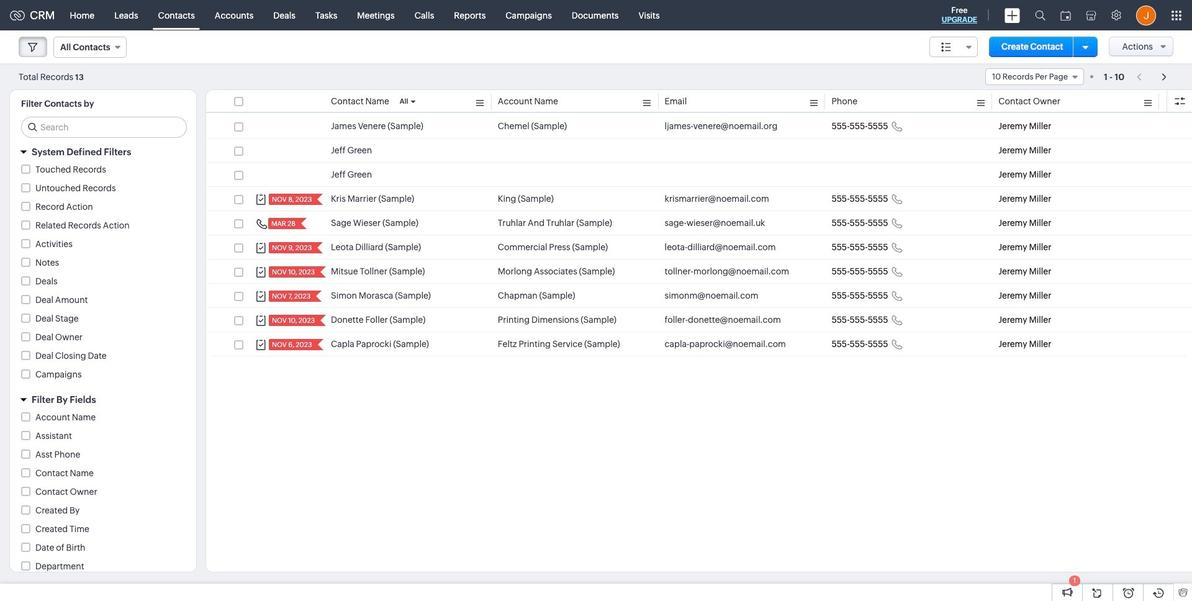 Task type: describe. For each thing, give the bounding box(es) containing it.
create menu image
[[1005, 8, 1021, 23]]

profile element
[[1129, 0, 1164, 30]]

Search text field
[[22, 117, 186, 137]]

search element
[[1028, 0, 1053, 30]]

calendar image
[[1061, 10, 1071, 20]]



Task type: locate. For each thing, give the bounding box(es) containing it.
size image
[[942, 42, 952, 53]]

create menu element
[[998, 0, 1028, 30]]

logo image
[[10, 10, 25, 20]]

None field
[[53, 37, 127, 58], [930, 37, 978, 57], [986, 68, 1085, 85], [53, 37, 127, 58], [986, 68, 1085, 85]]

none field 'size'
[[930, 37, 978, 57]]

search image
[[1035, 10, 1046, 20]]

profile image
[[1137, 5, 1157, 25]]

row group
[[206, 114, 1193, 357]]



Task type: vqa. For each thing, say whether or not it's contained in the screenshot.
"Calendar" Image
yes



